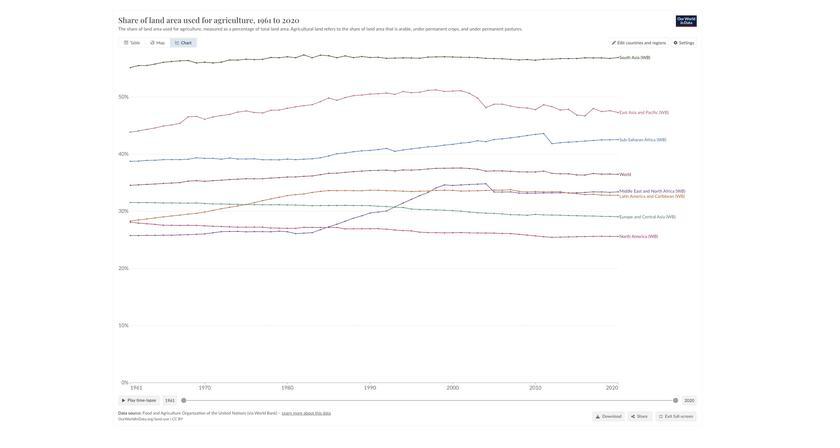 Task type: vqa. For each thing, say whether or not it's contained in the screenshot.
Missing girls and women link
no



Task type: describe. For each thing, give the bounding box(es) containing it.
how for has
[[17, 76, 26, 81]]

learn more about this data link
[[282, 411, 331, 416]]

we right if
[[312, 63, 319, 70]]

2 horizontal spatial our
[[395, 426, 403, 432]]

for left agriculture? at the left of the page
[[84, 137, 90, 142]]

(as
[[387, 375, 393, 382]]

2 permanent from the left
[[482, 26, 504, 31]]

area up map link
[[153, 26, 162, 31]]

exceptions,
[[450, 416, 478, 423]]

use inside how has global land use changed over the long- term?
[[59, 76, 66, 81]]

agriculture up "past"
[[329, 81, 356, 88]]

2 vertical spatial most
[[433, 398, 446, 405]]

pastures
[[307, 366, 328, 373]]

the up zone-
[[464, 81, 472, 88]]

used inside if we view the map in "chart" mode, we see how the allocation of land to agriculture has changed over time across the global regions. the share of land used for agriculture has been slowly increasing across most of the world's regions over the past few decades. however, land use across europe and central asia- particularly within the european union (eu) zone- and north america has been declining.
[[307, 81, 319, 88]]

agricultural land per person over the near-term link
[[15, 215, 128, 223]]

meadows inside "there are two main uses of agricultural land: arable farming (which is land dedicated to growing crops), and pastureland (which includes meadows and pastures used for livestock rearing). in the chart here we see a global map of land used for arable agriculture (as a share of total land area)."
[[462, 357, 486, 364]]

on
[[311, 418, 317, 425]]

0 horizontal spatial map
[[156, 40, 165, 45]]

compress image
[[659, 415, 663, 419]]

no thanks button
[[511, 419, 546, 432]]

2 vertical spatial dedicated
[[440, 434, 465, 438]]

agricultural inside share of land area used for agriculture, 1961 to 2020 the share of land area used for agriculture, measured as a percentage of total land area. agricultural land refers to the share of land area that is arable, under permanent crops, and under permanent pastures.
[[291, 26, 314, 31]]

more inside for most countries, as we will show in the section below, land use for livestock grazing is dominant relative to arable farming. for most countries, land dedicated to cropland is typically below 20 percent, with many countries dedicating less than 10 percent. there are some notable exceptions, however; countries in south asia and europe allocate a large share of land area to arable farming. india, bangladesh, ukraine and denmark all dedicated more than
[[466, 434, 479, 438]]

(eu)
[[440, 99, 451, 106]]

pasture)
[[101, 153, 117, 159]]

no thanks
[[517, 422, 541, 429]]

includes
[[440, 357, 461, 364]]

the down the decades.
[[388, 99, 396, 106]]

below,
[[433, 389, 450, 396]]

we inside "there are two main uses of agricultural land: arable farming (which is land dedicated to growing crops), and pastureland (which includes meadows and pastures used for livestock rearing). in the chart here we see a global map of land used for arable agriculture (as a share of total land area)."
[[441, 366, 449, 373]]

bangladesh,
[[344, 434, 374, 438]]

10
[[358, 416, 365, 423]]

use left |
[[163, 417, 169, 422]]

agriculture down view
[[307, 72, 334, 79]]

0 vertical spatial you
[[255, 418, 264, 425]]

however,
[[396, 90, 420, 97]]

most inside if we view the map in "chart" mode, we see how the allocation of land to agriculture has changed over time across the global regions. the share of land used for agriculture has been slowly increasing across most of the world's regions over the past few decades. however, land use across europe and central asia- particularly within the european union (eu) zone- and north america has been declining.
[[443, 81, 456, 88]]

use inside half of the world's habitable land is used for agriculture how the world's land is used: total area sizes by type of use & cover
[[43, 61, 50, 66]]

area left that
[[376, 26, 384, 31]]

agree
[[580, 422, 593, 429]]

used up map link
[[163, 26, 172, 31]]

is right habitable
[[90, 43, 93, 48]]

of inside we use cookies to give you the best experience on our website. by agreeing, you consent to our use of cookies and other analytics tools according to our privacy policy .
[[284, 426, 289, 432]]

1 horizontal spatial farming.
[[401, 398, 422, 405]]

map inside "there are two main uses of agricultural land: arable farming (which is land dedicated to growing crops), and pastureland (which includes meadows and pastures used for livestock rearing). in the chart here we see a global map of land used for arable agriculture (as a share of total land area)."
[[481, 366, 492, 373]]

share inside for most countries, as we will show in the section below, land use for livestock grazing is dominant relative to arable farming. for most countries, land dedicated to cropland is typically below 20 percent, with many countries dedicating less than 10 percent. there are some notable exceptions, however; countries in south asia and europe allocate a large share of land area to arable farming. india, bangladesh, ukraine and denmark all dedicated more than
[[437, 425, 451, 432]]

in inside if we view the map in "chart" mode, we see how the allocation of land to agriculture has changed over time across the global regions. the share of land used for agriculture has been slowly increasing across most of the world's regions over the past few decades. however, land use across europe and central asia- particularly within the european union (eu) zone- and north america has been declining.
[[356, 63, 361, 70]]

exit
[[665, 414, 672, 419]]

for down "growing"
[[343, 366, 350, 373]]

for up chart line icon
[[173, 26, 179, 31]]

the left near-
[[89, 216, 96, 221]]

to inside if we view the map in "chart" mode, we see how the allocation of land to agriculture has changed over time across the global regions. the share of land used for agriculture has been slowly increasing across most of the world's regions over the past few decades. however, land use across europe and central asia- particularly within the european union (eu) zone- and north america has been declining.
[[484, 63, 489, 70]]

over inside how has global land use changed over the long- term?
[[85, 76, 94, 81]]

0 horizontal spatial our
[[266, 426, 274, 432]]

settings button
[[671, 38, 697, 48]]

0 horizontal spatial in
[[333, 425, 338, 432]]

than
[[345, 416, 357, 423]]

pastureland (permanent meadows and pasture)
[[22, 153, 117, 159]]

data source: food and agriculture organization of the united nations (via world bank) – learn more about this data
[[118, 411, 331, 416]]

settings
[[679, 40, 694, 45]]

agriculture?
[[91, 137, 115, 142]]

food
[[143, 411, 152, 416]]

past
[[349, 90, 360, 97]]

check image
[[571, 423, 575, 428]]

0 horizontal spatial more
[[293, 411, 303, 416]]

zone-
[[452, 99, 466, 106]]

has up asia-
[[335, 72, 344, 79]]

source:
[[128, 411, 142, 416]]

used down pastures
[[319, 375, 331, 382]]

habitable
[[60, 43, 79, 48]]

no
[[517, 422, 524, 429]]

as inside for most countries, as we will show in the section below, land use for livestock grazing is dominant relative to arable farming. for most countries, land dedicated to cropland is typically below 20 percent, with many countries dedicating less than 10 percent. there are some notable exceptions, however; countries in south asia and europe allocate a large share of land area to arable farming. india, bangladesh, ukraine and denmark all dedicated more than
[[357, 389, 362, 396]]

how much land do countries use for agriculture?
[[17, 137, 115, 142]]

over down "chart"
[[368, 72, 379, 79]]

map link
[[145, 38, 170, 47]]

1 horizontal spatial our
[[319, 418, 326, 425]]

–
[[278, 411, 281, 416]]

is up data
[[326, 398, 330, 405]]

how has global land use changed over the long- term? link
[[10, 74, 128, 90]]

the right the how
[[429, 63, 438, 70]]

how much land do countries use for agriculture? link
[[10, 135, 128, 145]]

few
[[361, 90, 371, 97]]

the right by
[[33, 56, 39, 61]]

0 vertical spatial (which
[[458, 348, 475, 355]]

that
[[386, 26, 394, 31]]

is down relative
[[363, 407, 367, 414]]

2 vertical spatial agricultural
[[22, 216, 45, 221]]

land:
[[407, 348, 419, 355]]

long- inside agricultural land per person over the long-term agricultural land per person over the near-term
[[97, 208, 108, 214]]

use inside if we view the map in "chart" mode, we see how the allocation of land to agriculture has changed over time across the global regions. the share of land used for agriculture has been slowly increasing across most of the world's regions over the past few decades. however, land use across europe and central asia- particularly within the european union (eu) zone- and north america has been declining.
[[434, 90, 442, 97]]

the left united
[[211, 411, 217, 416]]

farming
[[437, 348, 457, 355]]

share for share
[[637, 414, 648, 419]]

total inside "there are two main uses of agricultural land: arable farming (which is land dedicated to growing crops), and pastureland (which includes meadows and pastures used for livestock rearing). in the chart here we see a global map of land used for arable agriculture (as a share of total land area)."
[[421, 375, 433, 382]]

gear image
[[674, 41, 678, 45]]

bank)
[[267, 411, 277, 416]]

1 horizontal spatial regions
[[653, 40, 666, 45]]

0 vertical spatial chart
[[181, 40, 192, 45]]

world
[[255, 411, 266, 416]]

use inside for most countries, as we will show in the section below, land use for livestock grazing is dominant relative to arable farming. for most countries, land dedicated to cropland is typically below 20 percent, with many countries dedicating less than 10 percent. there are some notable exceptions, however; countries in south asia and europe allocate a large share of land area to arable farming. india, bangladesh, ukraine and denmark all dedicated more than
[[464, 389, 472, 396]]

crops),
[[362, 357, 378, 364]]

1 horizontal spatial been
[[368, 81, 380, 88]]

the up agricultural land per person over the near-term link
[[89, 208, 96, 214]]

dedicated inside "there are two main uses of agricultural land: arable farming (which is land dedicated to growing crops), and pastureland (which includes meadows and pastures used for livestock rearing). in the chart here we see a global map of land used for arable agriculture (as a share of total land area)."
[[307, 357, 332, 364]]

1 vertical spatial term
[[108, 216, 117, 221]]

how for much
[[17, 137, 26, 142]]

particularly
[[341, 99, 369, 106]]

1 vertical spatial 1961
[[165, 398, 175, 403]]

changed inside how has global land use changed over the long- term?
[[67, 76, 84, 81]]

asia
[[356, 425, 366, 432]]

agriculture up uses on the left bottom of the page
[[340, 326, 394, 340]]

1 vertical spatial agricultural
[[22, 208, 45, 214]]

1 horizontal spatial countries,
[[447, 398, 472, 405]]

rearing).
[[376, 366, 396, 373]]

&
[[52, 61, 55, 66]]

organization
[[182, 411, 206, 416]]

i agree button
[[550, 419, 613, 432]]

unit
[[70, 255, 78, 260]]

refers
[[324, 26, 336, 31]]

"chart"
[[362, 63, 379, 70]]

arable down however; in the bottom of the page
[[490, 425, 506, 432]]

europe inside if we view the map in "chart" mode, we see how the allocation of land to agriculture has changed over time across the global regions. the share of land used for agriculture has been slowly increasing across most of the world's regions over the past few decades. however, land use across europe and central asia- particularly within the european union (eu) zone- and north america has been declining.
[[461, 90, 479, 97]]

per inside arable land needed per unit of crop production link
[[62, 255, 69, 260]]

less
[[335, 416, 344, 423]]

tools
[[353, 426, 365, 432]]

the right view
[[334, 63, 342, 70]]

the inside share of land area used for agriculture, 1961 to 2020 the share of land area used for agriculture, measured as a percentage of total land area. agricultural land refers to the share of land area that is arable, under permanent crops, and under permanent pastures.
[[342, 26, 349, 31]]

main
[[344, 348, 356, 355]]

agriculture
[[161, 411, 181, 416]]

share right refers
[[350, 26, 360, 31]]

typically
[[369, 407, 390, 414]]

world's inside if we view the map in "chart" mode, we see how the allocation of land to agriculture has changed over time across the global regions. the share of land used for agriculture has been slowly increasing across most of the world's regions over the past few decades. however, land use across europe and central asia- particularly within the european union (eu) zone- and north america has been declining.
[[474, 81, 492, 88]]

the up increasing
[[411, 72, 419, 79]]

download button
[[592, 412, 625, 422]]

large
[[423, 425, 436, 432]]

area up chart line icon
[[166, 15, 182, 25]]

european
[[398, 99, 422, 106]]

1961 inside share of land area used for agriculture, 1961 to 2020 the share of land area used for agriculture, measured as a percentage of total land area. agricultural land refers to the share of land area that is arable, under permanent crops, and under permanent pastures.
[[257, 15, 271, 25]]

1 vertical spatial world's
[[40, 56, 55, 61]]

pastures.
[[505, 26, 523, 31]]

arable for arable land needed per unit of crop production
[[22, 255, 35, 260]]

regions inside if we view the map in "chart" mode, we see how the allocation of land to agriculture has changed over time across the global regions. the share of land used for agriculture has been slowly increasing across most of the world's regions over the past few decades. however, land use across europe and central asia- particularly within the european union (eu) zone- and north america has been declining.
[[307, 90, 325, 97]]

for inside if we view the map in "chart" mode, we see how the allocation of land to agriculture has changed over time across the global regions. the share of land used for agriculture has been slowly increasing across most of the world's regions over the past few decades. however, land use across europe and central asia- particularly within the european union (eu) zone- and north america has been declining.
[[320, 81, 327, 88]]

arable right 'land:' at the bottom of page
[[420, 348, 436, 355]]

production
[[95, 255, 117, 260]]

0 vertical spatial countries,
[[331, 389, 355, 396]]

0 horizontal spatial farming.
[[307, 434, 327, 438]]

the inside we use cookies to give you the best experience on our website. by agreeing, you consent to our use of cookies and other analytics tools according to our privacy policy .
[[265, 418, 273, 425]]

see inside if we view the map in "chart" mode, we see how the allocation of land to agriculture has changed over time across the global regions. the share of land used for agriculture has been slowly increasing across most of the world's regions over the past few decades. however, land use across europe and central asia- particularly within the european union (eu) zone- and north america has been declining.
[[407, 63, 415, 70]]

agriculture inside half of the world's habitable land is used for agriculture how the world's land is used: total area sizes by type of use & cover
[[22, 48, 44, 53]]

1 vertical spatial you
[[231, 426, 240, 432]]

total inside share of land area used for agriculture, 1961 to 2020 the share of land area used for agriculture, measured as a percentage of total land area. agricultural land refers to the share of land area that is arable, under permanent crops, and under permanent pastures.
[[261, 26, 270, 31]]

|
[[170, 417, 171, 422]]

play
[[128, 398, 135, 403]]

pastureland
[[391, 357, 420, 364]]

1 horizontal spatial for
[[424, 398, 432, 405]]

arable down show
[[384, 398, 400, 405]]

many
[[451, 407, 464, 414]]

edit countries and regions
[[618, 40, 666, 45]]

north
[[479, 99, 494, 106]]

0 horizontal spatial for
[[307, 389, 315, 396]]

0 horizontal spatial (which
[[422, 357, 438, 364]]

i agree
[[578, 422, 593, 429]]

2 horizontal spatial in
[[398, 389, 402, 396]]

used down "growing"
[[330, 366, 342, 373]]

over up agricultural land per person over the near-term link
[[79, 208, 88, 214]]

download image
[[596, 415, 600, 419]]

percent,
[[416, 407, 437, 414]]

we right mode,
[[398, 63, 405, 70]]

earth americas image
[[150, 41, 154, 45]]

we
[[202, 418, 210, 425]]

share up table link
[[127, 26, 138, 31]]

union
[[423, 99, 439, 106]]

over down agricultural land per person over the long-term link
[[79, 216, 88, 221]]

changed inside if we view the map in "chart" mode, we see how the allocation of land to agriculture has changed over time across the global regions. the share of land used for agriculture has been slowly increasing across most of the world's regions over the past few decades. however, land use across europe and central asia- particularly within the european union (eu) zone- and north america has been declining.
[[345, 72, 367, 79]]

the right half
[[37, 43, 43, 48]]

1 person from the top
[[64, 208, 78, 214]]

is inside share of land area used for agriculture, 1961 to 2020 the share of land area used for agriculture, measured as a percentage of total land area. agricultural land refers to the share of land area that is arable, under permanent crops, and under permanent pastures.
[[395, 26, 398, 31]]

exit full-screen
[[665, 414, 693, 419]]

south
[[339, 425, 354, 432]]

countries up exceptions,
[[466, 407, 489, 414]]

half
[[22, 43, 30, 48]]

cc
[[172, 417, 177, 422]]

a right "(as"
[[395, 375, 398, 382]]

with
[[438, 407, 449, 414]]

livestock inside "there are two main uses of agricultural land: arable farming (which is land dedicated to growing crops), and pastureland (which includes meadows and pastures used for livestock rearing). in the chart here we see a global map of land used for arable agriculture (as a share of total land area)."
[[352, 366, 374, 373]]

a inside for most countries, as we will show in the section below, land use for livestock grazing is dominant relative to arable farming. for most countries, land dedicated to cropland is typically below 20 percent, with many countries dedicating less than 10 percent. there are some notable exceptions, however; countries in south asia and europe allocate a large share of land area to arable farming. india, bangladesh, ukraine and denmark all dedicated more than
[[419, 425, 422, 432]]

download
[[602, 414, 622, 419]]

and inside we use cookies to give you the best experience on our website. by agreeing, you consent to our use of cookies and other analytics tools according to our privacy policy .
[[309, 426, 317, 432]]

a down includes
[[460, 366, 463, 373]]

0 vertical spatial cookies
[[220, 418, 238, 425]]

is left used:
[[66, 56, 69, 61]]

as inside share of land area used for agriculture, 1961 to 2020 the share of land area used for agriculture, measured as a percentage of total land area. agricultural land refers to the share of land area that is arable, under permanent crops, and under permanent pastures.
[[224, 26, 228, 31]]

edit
[[618, 40, 625, 45]]

show
[[383, 389, 396, 396]]

chart inside "there are two main uses of agricultural land: arable farming (which is land dedicated to growing crops), and pastureland (which includes meadows and pastures used for livestock rearing). in the chart here we see a global map of land used for arable agriculture (as a share of total land area)."
[[414, 366, 427, 373]]

1 vertical spatial across
[[426, 81, 442, 88]]

arable down "growing"
[[341, 375, 357, 382]]

the left "past"
[[339, 90, 348, 97]]

to inside "there are two main uses of agricultural land: arable farming (which is land dedicated to growing crops), and pastureland (which includes meadows and pastures used for livestock rearing). in the chart here we see a global map of land used for arable agriculture (as a share of total land area)."
[[333, 357, 338, 364]]

ourworldindata.org/land-
[[118, 417, 163, 422]]

play image
[[122, 399, 125, 403]]

table link
[[119, 38, 145, 47]]

are inside for most countries, as we will show in the section below, land use for livestock grazing is dominant relative to arable farming. for most countries, land dedicated to cropland is typically below 20 percent, with many countries dedicating less than 10 percent. there are some notable exceptions, however; countries in south asia and europe allocate a large share of land area to arable farming. india, bangladesh, ukraine and denmark all dedicated more than
[[405, 416, 413, 423]]



Task type: locate. For each thing, give the bounding box(es) containing it.
our privacy policy link
[[395, 426, 436, 432]]

share down the 'close table of contents' image at the left top of page
[[118, 15, 139, 25]]

for inside for most countries, as we will show in the section below, land use for livestock grazing is dominant relative to arable farming. for most countries, land dedicated to cropland is typically below 20 percent, with many countries dedicating less than 10 percent. there are some notable exceptions, however; countries in south asia and europe allocate a large share of land area to arable farming. india, bangladesh, ukraine and denmark all dedicated more than
[[474, 389, 481, 396]]

close table of contents image
[[118, 8, 121, 12]]

about
[[304, 411, 314, 416]]

regions
[[653, 40, 666, 45], [307, 90, 325, 97]]

0 vertical spatial regions
[[653, 40, 666, 45]]

denmark
[[408, 434, 431, 438]]

1 horizontal spatial there
[[389, 416, 403, 423]]

world's left habitable
[[44, 43, 59, 48]]

our left the privacy
[[395, 426, 403, 432]]

2 horizontal spatial total
[[421, 375, 433, 382]]

1 horizontal spatial cookies
[[290, 426, 308, 432]]

has inside how has global land use changed over the long- term?
[[27, 76, 34, 81]]

arable
[[420, 348, 436, 355], [341, 375, 357, 382], [384, 398, 400, 405], [490, 425, 506, 432]]

world's left cover
[[40, 56, 55, 61]]

for up measured
[[202, 15, 212, 25]]

0 horizontal spatial as
[[224, 26, 228, 31]]

all
[[433, 434, 438, 438]]

0 horizontal spatial are
[[323, 348, 331, 355]]

the
[[342, 26, 349, 31], [37, 43, 43, 48], [33, 56, 39, 61], [334, 63, 342, 70], [429, 63, 438, 70], [411, 72, 419, 79], [95, 76, 102, 81], [464, 81, 472, 88], [339, 90, 348, 97], [388, 99, 396, 106], [89, 208, 96, 214], [89, 216, 96, 221], [404, 366, 412, 373], [404, 389, 412, 396], [211, 411, 217, 416], [265, 418, 273, 425]]

has up term?
[[27, 76, 34, 81]]

do
[[50, 137, 55, 142]]

0 horizontal spatial see
[[407, 63, 415, 70]]

in right show
[[398, 389, 402, 396]]

agriculture inside "there are two main uses of agricultural land: arable farming (which is land dedicated to growing crops), and pastureland (which includes meadows and pastures used for livestock rearing). in the chart here we see a global map of land used for arable agriculture (as a share of total land area)."
[[358, 375, 385, 382]]

area inside for most countries, as we will show in the section below, land use for livestock grazing is dominant relative to arable farming. for most countries, land dedicated to cropland is typically below 20 percent, with many countries dedicating less than 10 percent. there are some notable exceptions, however; countries in south asia and europe allocate a large share of land area to arable farming. india, bangladesh, ukraine and denmark all dedicated more than
[[471, 425, 482, 432]]

declining.
[[353, 108, 377, 115]]

use up agreeing,
[[211, 418, 219, 425]]

thanks
[[525, 422, 541, 429]]

1 vertical spatial person
[[64, 216, 78, 221]]

1 vertical spatial share
[[637, 414, 648, 419]]

livestock inside for most countries, as we will show in the section below, land use for livestock grazing is dominant relative to arable farming. for most countries, land dedicated to cropland is typically below 20 percent, with many countries dedicating less than 10 percent. there are some notable exceptions, however; countries in south asia and europe allocate a large share of land area to arable farming. india, bangladesh, ukraine and denmark all dedicated more than
[[483, 389, 505, 396]]

0 horizontal spatial 1961
[[165, 398, 175, 403]]

farming.
[[401, 398, 422, 405], [307, 434, 327, 438]]

1 horizontal spatial (which
[[458, 348, 475, 355]]

farming. up 20
[[401, 398, 422, 405]]

0 vertical spatial arable
[[22, 255, 35, 260]]

the inside if we view the map in "chart" mode, we see how the allocation of land to agriculture has changed over time across the global regions. the share of land used for agriculture has been slowly increasing across most of the world's regions over the past few decades. however, land use across europe and central asia- particularly within the european union (eu) zone- and north america has been declining.
[[459, 72, 468, 79]]

countries
[[626, 40, 643, 45], [56, 137, 75, 142], [466, 407, 489, 414], [308, 425, 332, 432]]

across down regions.
[[426, 81, 442, 88]]

1 horizontal spatial are
[[405, 416, 413, 423]]

global inside "there are two main uses of agricultural land: arable farming (which is land dedicated to growing crops), and pastureland (which includes meadows and pastures used for livestock rearing). in the chart here we see a global map of land used for arable agriculture (as a share of total land area)."
[[464, 366, 480, 373]]

regions left gear icon
[[653, 40, 666, 45]]

you left 'consent'
[[231, 426, 240, 432]]

per left unit
[[62, 255, 69, 260]]

according
[[366, 426, 388, 432]]

half of the world's habitable land is used for agriculture how the world's land is used: total area sizes by type of use & cover
[[22, 43, 112, 66]]

1 vertical spatial arable
[[307, 326, 338, 340]]

been down particularly on the top of the page
[[339, 108, 352, 115]]

regions.
[[438, 72, 457, 79]]

in down website.
[[333, 425, 338, 432]]

used inside half of the world's habitable land is used for agriculture how the world's land is used: total area sizes by type of use & cover
[[94, 43, 104, 48]]

share for share of land area used for agriculture, 1961 to 2020 the share of land area used for agriculture, measured as a percentage of total land area. agricultural land refers to the share of land area that is arable, under permanent crops, and under permanent pastures.
[[118, 15, 139, 25]]

1 vertical spatial are
[[405, 416, 413, 423]]

1 horizontal spatial arable
[[307, 326, 338, 340]]

for inside half of the world's habitable land is used for agriculture how the world's land is used: total area sizes by type of use & cover
[[105, 43, 111, 48]]

if we view the map in "chart" mode, we see how the allocation of land to agriculture has changed over time across the global regions. the share of land used for agriculture has been slowly increasing across most of the world's regions over the past few decades. however, land use across europe and central asia- particularly within the european union (eu) zone- and north america has been declining.
[[307, 63, 502, 115]]

1 horizontal spatial total
[[261, 26, 270, 31]]

global inside if we view the map in "chart" mode, we see how the allocation of land to agriculture has changed over time across the global regions. the share of land used for agriculture has been slowly increasing across most of the world's regions over the past few decades. however, land use across europe and central asia- particularly within the european union (eu) zone- and north america has been declining.
[[421, 72, 436, 79]]

0 horizontal spatial permanent
[[426, 26, 447, 31]]

0 vertical spatial per
[[56, 208, 63, 214]]

for up grazing
[[307, 389, 315, 396]]

2 vertical spatial per
[[62, 255, 69, 260]]

our right the on at the left bottom of page
[[319, 418, 326, 425]]

experience
[[285, 418, 310, 425]]

growing
[[340, 357, 360, 364]]

0 vertical spatial share
[[118, 15, 139, 25]]

0 horizontal spatial the
[[118, 26, 126, 31]]

over down how the world's land is used: total area sizes by type of use & cover link
[[85, 76, 94, 81]]

cc by link
[[172, 417, 183, 422]]

0 horizontal spatial cookies
[[220, 418, 238, 425]]

how
[[22, 56, 31, 61], [17, 76, 26, 81], [17, 137, 26, 142]]

permanent left pastures.
[[482, 26, 504, 31]]

agricultural
[[377, 348, 405, 355]]

the down allocation
[[459, 72, 468, 79]]

share
[[127, 26, 138, 31], [350, 26, 360, 31], [470, 72, 483, 79], [399, 375, 413, 382], [437, 425, 451, 432]]

1 vertical spatial dedicated
[[307, 407, 332, 414]]

0 vertical spatial 2020
[[282, 15, 300, 25]]

2 vertical spatial across
[[444, 90, 460, 97]]

global
[[421, 72, 436, 79], [36, 76, 48, 81], [464, 366, 480, 373]]

cookies down united
[[220, 418, 238, 425]]

see
[[407, 63, 415, 70], [450, 366, 459, 373]]

we
[[312, 63, 319, 70], [398, 63, 405, 70], [441, 366, 449, 373], [364, 389, 371, 396]]

0 vertical spatial livestock
[[352, 366, 374, 373]]

more down exceptions,
[[466, 434, 479, 438]]

share inside "there are two main uses of agricultural land: arable farming (which is land dedicated to growing crops), and pastureland (which includes meadows and pastures used for livestock rearing). in the chart here we see a global map of land used for arable agriculture (as a share of total land area)."
[[399, 375, 413, 382]]

1 vertical spatial livestock
[[483, 389, 505, 396]]

permanent
[[426, 26, 447, 31], [482, 26, 504, 31]]

20
[[408, 407, 415, 414]]

long- inside how has global land use changed over the long- term?
[[103, 76, 113, 81]]

share inside if we view the map in "chart" mode, we see how the allocation of land to agriculture has changed over time across the global regions. the share of land used for agriculture has been slowly increasing across most of the world's regions over the past few decades. however, land use across europe and central asia- particularly within the european union (eu) zone- and north america has been declining.
[[470, 72, 483, 79]]

countries, up many
[[447, 398, 472, 405]]

a up the denmark
[[419, 425, 422, 432]]

here
[[428, 366, 440, 373]]

the inside "there are two main uses of agricultural land: arable farming (which is land dedicated to growing crops), and pastureland (which includes meadows and pastures used for livestock rearing). in the chart here we see a global map of land used for arable agriculture (as a share of total land area)."
[[404, 366, 412, 373]]

arable inside arable land needed per unit of crop production link
[[22, 255, 35, 260]]

india,
[[329, 434, 343, 438]]

for up exceptions,
[[474, 389, 481, 396]]

0 vertical spatial agricultural
[[291, 26, 314, 31]]

1 vertical spatial in
[[398, 389, 402, 396]]

see left the how
[[407, 63, 415, 70]]

1 vertical spatial agriculture,
[[180, 26, 202, 31]]

1 vertical spatial cookies
[[290, 426, 308, 432]]

europe up the ukraine
[[379, 425, 397, 432]]

1 vertical spatial meadows
[[462, 357, 486, 364]]

agricultural land per person over the long-term link
[[15, 207, 128, 215]]

share button
[[628, 412, 653, 422]]

0 vertical spatial person
[[64, 208, 78, 214]]

is right that
[[395, 26, 398, 31]]

decades.
[[372, 90, 394, 97]]

most
[[443, 81, 456, 88], [317, 389, 329, 396], [433, 398, 446, 405]]

0 horizontal spatial across
[[394, 72, 410, 79]]

0 horizontal spatial meadows
[[71, 153, 91, 159]]

time-
[[137, 398, 146, 403]]

by
[[202, 426, 208, 432]]

europe inside for most countries, as we will show in the section below, land use for livestock grazing is dominant relative to arable farming. for most countries, land dedicated to cropland is typically below 20 percent, with many countries dedicating less than 10 percent. there are some notable exceptions, however; countries in south asia and europe allocate a large share of land area to arable farming. india, bangladesh, ukraine and denmark all dedicated more than
[[379, 425, 397, 432]]

use left &
[[43, 61, 50, 66]]

2 vertical spatial how
[[17, 137, 26, 142]]

a left percentage
[[229, 26, 231, 31]]

the right in
[[404, 366, 412, 373]]

1 vertical spatial per
[[56, 216, 63, 221]]

2 horizontal spatial map
[[481, 366, 492, 373]]

arable up two
[[307, 326, 338, 340]]

2 person from the top
[[64, 216, 78, 221]]

0 horizontal spatial 2020
[[282, 15, 300, 25]]

2 vertical spatial in
[[333, 425, 338, 432]]

are left two
[[323, 348, 331, 355]]

0 vertical spatial there
[[307, 348, 321, 355]]

view
[[320, 63, 332, 70]]

has up few at the top of page
[[357, 81, 366, 88]]

see inside "there are two main uses of agricultural land: arable farming (which is land dedicated to growing crops), and pastureland (which includes meadows and pastures used for livestock rearing). in the chart here we see a global map of land used for arable agriculture (as a share of total land area)."
[[450, 366, 459, 373]]

0 horizontal spatial livestock
[[352, 366, 374, 373]]

global inside how has global land use changed over the long- term?
[[36, 76, 48, 81]]

2020 up screen
[[685, 398, 694, 403]]

table image
[[124, 41, 128, 45]]

has down asia-
[[329, 108, 338, 115]]

1 horizontal spatial 1961
[[257, 15, 271, 25]]

1 vertical spatial total
[[82, 56, 91, 61]]

dominant
[[332, 398, 356, 405]]

agriculture up will
[[358, 375, 385, 382]]

there inside for most countries, as we will show in the section below, land use for livestock grazing is dominant relative to arable farming. for most countries, land dedicated to cropland is typically below 20 percent, with many countries dedicating less than 10 percent. there are some notable exceptions, however; countries in south asia and europe allocate a large share of land area to arable farming. india, bangladesh, ukraine and denmark all dedicated more than
[[389, 416, 403, 423]]

0 vertical spatial world's
[[44, 43, 59, 48]]

of
[[140, 15, 147, 25], [139, 26, 143, 31], [256, 26, 260, 31], [361, 26, 365, 31], [31, 43, 36, 48], [38, 61, 42, 66], [465, 63, 470, 70], [485, 72, 490, 79], [457, 81, 462, 88], [79, 255, 83, 260], [370, 348, 375, 355], [493, 366, 499, 373], [414, 375, 420, 382], [207, 411, 210, 416], [452, 425, 458, 432], [284, 426, 289, 432]]

under right crops,
[[470, 26, 481, 31]]

how inside half of the world's habitable land is used for agriculture how the world's land is used: total area sizes by type of use & cover
[[22, 56, 31, 61]]

world's up north
[[474, 81, 492, 88]]

1 vertical spatial europe
[[379, 425, 397, 432]]

we inside for most countries, as we will show in the section below, land use for livestock grazing is dominant relative to arable farming. for most countries, land dedicated to cropland is typically below 20 percent, with many countries dedicating less than 10 percent. there are some notable exceptions, however; countries in south asia and europe allocate a large share of land area to arable farming. india, bangladesh, ukraine and denmark all dedicated more than
[[364, 389, 371, 396]]

0 horizontal spatial countries,
[[331, 389, 355, 396]]

total inside half of the world's habitable land is used for agriculture how the world's land is used: total area sizes by type of use & cover
[[82, 56, 91, 61]]

0 vertical spatial term
[[108, 208, 117, 214]]

uses
[[357, 348, 369, 355]]

full-
[[674, 414, 681, 419]]

1 vertical spatial countries,
[[447, 398, 472, 405]]

total down the here
[[421, 375, 433, 382]]

share right the .
[[437, 425, 451, 432]]

2 horizontal spatial across
[[444, 90, 460, 97]]

how left much on the left top of page
[[17, 137, 26, 142]]

changed
[[345, 72, 367, 79], [67, 76, 84, 81]]

has
[[335, 72, 344, 79], [27, 76, 34, 81], [357, 81, 366, 88], [329, 108, 338, 115]]

under right arable,
[[413, 26, 425, 31]]

for
[[202, 15, 212, 25], [173, 26, 179, 31], [105, 43, 111, 48], [320, 81, 327, 88], [84, 137, 90, 142], [343, 366, 350, 373], [332, 375, 340, 382], [474, 389, 481, 396]]

for up dominant
[[332, 375, 340, 382]]

arable left needed
[[22, 255, 35, 260]]

arable for arable agriculture (cropland)
[[307, 326, 338, 340]]

share nodes image
[[631, 415, 635, 419]]

2 under from the left
[[470, 26, 481, 31]]

1 horizontal spatial you
[[255, 418, 264, 425]]

the down the bank)
[[265, 418, 273, 425]]

0 vertical spatial total
[[261, 26, 270, 31]]

long- down sizes
[[103, 76, 113, 81]]

europe up zone-
[[461, 90, 479, 97]]

our down the bank)
[[266, 426, 274, 432]]

in left "chart"
[[356, 63, 361, 70]]

1961
[[257, 15, 271, 25], [165, 398, 175, 403]]

most up grazing
[[317, 389, 329, 396]]

across up increasing
[[394, 72, 410, 79]]

arable agriculture (cropland)
[[307, 326, 445, 340]]

nations
[[232, 411, 246, 416]]

the inside for most countries, as we will show in the section below, land use for livestock grazing is dominant relative to arable farming. for most countries, land dedicated to cropland is typically below 20 percent, with many countries dedicating less than 10 percent. there are some notable exceptions, however; countries in south asia and europe allocate a large share of land area to arable farming. india, bangladesh, ukraine and denmark all dedicated more than
[[404, 389, 412, 396]]

pencil image
[[612, 41, 616, 45]]

notable
[[429, 416, 448, 423]]

for up sizes
[[105, 43, 111, 48]]

is inside "there are two main uses of agricultural land: arable farming (which is land dedicated to growing crops), and pastureland (which includes meadows and pastures used for livestock rearing). in the chart here we see a global map of land used for arable agriculture (as a share of total land area)."
[[476, 348, 480, 355]]

0 horizontal spatial you
[[231, 426, 240, 432]]

been
[[368, 81, 380, 88], [339, 108, 352, 115]]

0 vertical spatial long-
[[103, 76, 113, 81]]

person up agricultural land per person over the near-term link
[[64, 208, 78, 214]]

1 horizontal spatial under
[[470, 26, 481, 31]]

2020 inside share of land area used for agriculture, 1961 to 2020 the share of land area used for agriculture, measured as a percentage of total land area. agricultural land refers to the share of land area that is arable, under permanent crops, and under permanent pastures.
[[282, 15, 300, 25]]

section
[[414, 389, 432, 396]]

of inside for most countries, as we will show in the section below, land use for livestock grazing is dominant relative to arable farming. for most countries, land dedicated to cropland is typically below 20 percent, with many countries dedicating less than 10 percent. there are some notable exceptions, however; countries in south asia and europe allocate a large share of land area to arable farming. india, bangladesh, ukraine and denmark all dedicated more than
[[452, 425, 458, 432]]

share right share nodes image
[[637, 414, 648, 419]]

used up the 'chart' link
[[183, 15, 200, 25]]

arable land needed per unit of crop production
[[22, 255, 117, 260]]

the up table image
[[118, 26, 126, 31]]

ourworldindata.org/land-use link
[[118, 417, 169, 422]]

chart line image
[[175, 41, 179, 45]]

1 vertical spatial chart
[[414, 366, 427, 373]]

1 permanent from the left
[[426, 26, 447, 31]]

crops,
[[448, 26, 460, 31]]

more up experience
[[293, 411, 303, 416]]

learn
[[282, 411, 292, 416]]

countries down dedicating
[[308, 425, 332, 432]]

1 vertical spatial for
[[424, 398, 432, 405]]

within
[[370, 99, 386, 106]]

0 horizontal spatial changed
[[67, 76, 84, 81]]

share down in
[[399, 375, 413, 382]]

are inside "there are two main uses of agricultural land: arable farming (which is land dedicated to growing crops), and pastureland (which includes meadows and pastures used for livestock rearing). in the chart here we see a global map of land used for arable agriculture (as a share of total land area)."
[[323, 348, 331, 355]]

agriculture, up percentage
[[214, 15, 255, 25]]

agriculture, up the 'chart' link
[[180, 26, 202, 31]]

1 under from the left
[[413, 26, 425, 31]]

0 vertical spatial see
[[407, 63, 415, 70]]

map inside if we view the map in "chart" mode, we see how the allocation of land to agriculture has changed over time across the global regions. the share of land used for agriculture has been slowly increasing across most of the world's regions over the past few decades. however, land use across europe and central asia- particularly within the european union (eu) zone- and north america has been declining.
[[344, 63, 354, 70]]

we down includes
[[441, 366, 449, 373]]

regions up the central
[[307, 90, 325, 97]]

this
[[315, 411, 322, 416]]

1 vertical spatial regions
[[307, 90, 325, 97]]

1 horizontal spatial agriculture,
[[214, 15, 255, 25]]

countries right do
[[56, 137, 75, 142]]

use up the pastureland (permanent meadows and pasture) link
[[76, 137, 83, 142]]

changed down how the world's land is used: total area sizes by type of use & cover link
[[67, 76, 84, 81]]

1 vertical spatial the
[[459, 72, 468, 79]]

1 horizontal spatial the
[[459, 72, 468, 79]]

by
[[178, 417, 183, 422]]

how inside how has global land use changed over the long- term?
[[17, 76, 26, 81]]

below
[[391, 407, 406, 414]]

website.
[[327, 418, 347, 425]]

share inside share of land area used for agriculture, 1961 to 2020 the share of land area used for agriculture, measured as a percentage of total land area. agricultural land refers to the share of land area that is arable, under permanent crops, and under permanent pastures.
[[118, 15, 139, 25]]

used up sizes
[[94, 43, 104, 48]]

land inside how has global land use changed over the long- term?
[[49, 76, 57, 81]]

area inside half of the world's habitable land is used for agriculture how the world's land is used: total area sizes by type of use & cover
[[93, 56, 101, 61]]

use down best
[[275, 426, 283, 432]]

arable,
[[399, 26, 412, 31]]

(cropland)
[[396, 326, 445, 340]]

0 horizontal spatial total
[[82, 56, 91, 61]]

0 vertical spatial across
[[394, 72, 410, 79]]

1 horizontal spatial as
[[357, 389, 362, 396]]

changed down "chart"
[[345, 72, 367, 79]]

the left section
[[404, 389, 412, 396]]

mode,
[[381, 63, 396, 70]]

used up the central
[[307, 81, 319, 88]]

permanent left crops,
[[426, 26, 447, 31]]

0 vertical spatial the
[[118, 26, 126, 31]]

0 vertical spatial europe
[[461, 90, 479, 97]]

a inside share of land area used for agriculture, 1961 to 2020 the share of land area used for agriculture, measured as a percentage of total land area. agricultural land refers to the share of land area that is arable, under permanent crops, and under permanent pastures.
[[229, 26, 231, 31]]

europe
[[461, 90, 479, 97], [379, 425, 397, 432]]

you down world
[[255, 418, 264, 425]]

0 vertical spatial farming.
[[401, 398, 422, 405]]

however;
[[480, 416, 503, 423]]

0 vertical spatial for
[[307, 389, 315, 396]]

and inside share of land area used for agriculture, 1961 to 2020 the share of land area used for agriculture, measured as a percentage of total land area. agricultural land refers to the share of land area that is arable, under permanent crops, and under permanent pastures.
[[461, 26, 469, 31]]

0 vertical spatial dedicated
[[307, 357, 332, 364]]

share of land area used for agriculture, 1961 to 2020 link
[[118, 15, 300, 25]]

share inside button
[[637, 414, 648, 419]]

meadows
[[71, 153, 91, 159], [462, 357, 486, 364]]

see up area).
[[450, 366, 459, 373]]

1 horizontal spatial global
[[421, 72, 436, 79]]

countries right edit on the right of the page
[[626, 40, 643, 45]]

agriculture
[[22, 48, 44, 53], [307, 72, 334, 79], [329, 81, 356, 88], [340, 326, 394, 340], [358, 375, 385, 382]]

1 vertical spatial (which
[[422, 357, 438, 364]]

across up (eu)
[[444, 90, 460, 97]]

1 horizontal spatial map
[[344, 63, 354, 70]]

1 vertical spatial 2020
[[685, 398, 694, 403]]

use up union
[[434, 90, 442, 97]]

0 vertical spatial more
[[293, 411, 303, 416]]

1 horizontal spatial livestock
[[483, 389, 505, 396]]

1 vertical spatial map
[[344, 63, 354, 70]]

livestock up however; in the bottom of the page
[[483, 389, 505, 396]]

as up relative
[[357, 389, 362, 396]]

over up asia-
[[327, 90, 338, 97]]

the inside how has global land use changed over the long- term?
[[95, 76, 102, 81]]

the inside share of land area used for agriculture, 1961 to 2020 the share of land area used for agriculture, measured as a percentage of total land area. agricultural land refers to the share of land area that is arable, under permanent crops, and under permanent pastures.
[[118, 26, 126, 31]]

person
[[64, 208, 78, 214], [64, 216, 78, 221]]

0 vertical spatial agriculture,
[[214, 15, 255, 25]]

1 vertical spatial most
[[317, 389, 329, 396]]

long-
[[103, 76, 113, 81], [97, 208, 108, 214]]

much
[[27, 137, 39, 142]]

0 vertical spatial how
[[22, 56, 31, 61]]

over
[[368, 72, 379, 79], [85, 76, 94, 81], [327, 90, 338, 97], [79, 208, 88, 214], [79, 216, 88, 221]]

there inside "there are two main uses of agricultural land: arable farming (which is land dedicated to growing crops), and pastureland (which includes meadows and pastures used for livestock rearing). in the chart here we see a global map of land used for arable agriculture (as a share of total land area)."
[[307, 348, 321, 355]]

0 horizontal spatial been
[[339, 108, 352, 115]]

time
[[381, 72, 392, 79]]

relative
[[357, 398, 376, 405]]

if
[[307, 63, 310, 70]]

two
[[332, 348, 342, 355]]

grazing
[[307, 398, 325, 405]]

area down exceptions,
[[471, 425, 482, 432]]

countries,
[[331, 389, 355, 396], [447, 398, 472, 405]]

most down regions.
[[443, 81, 456, 88]]

lapse
[[146, 398, 156, 403]]

for down view
[[320, 81, 327, 88]]



